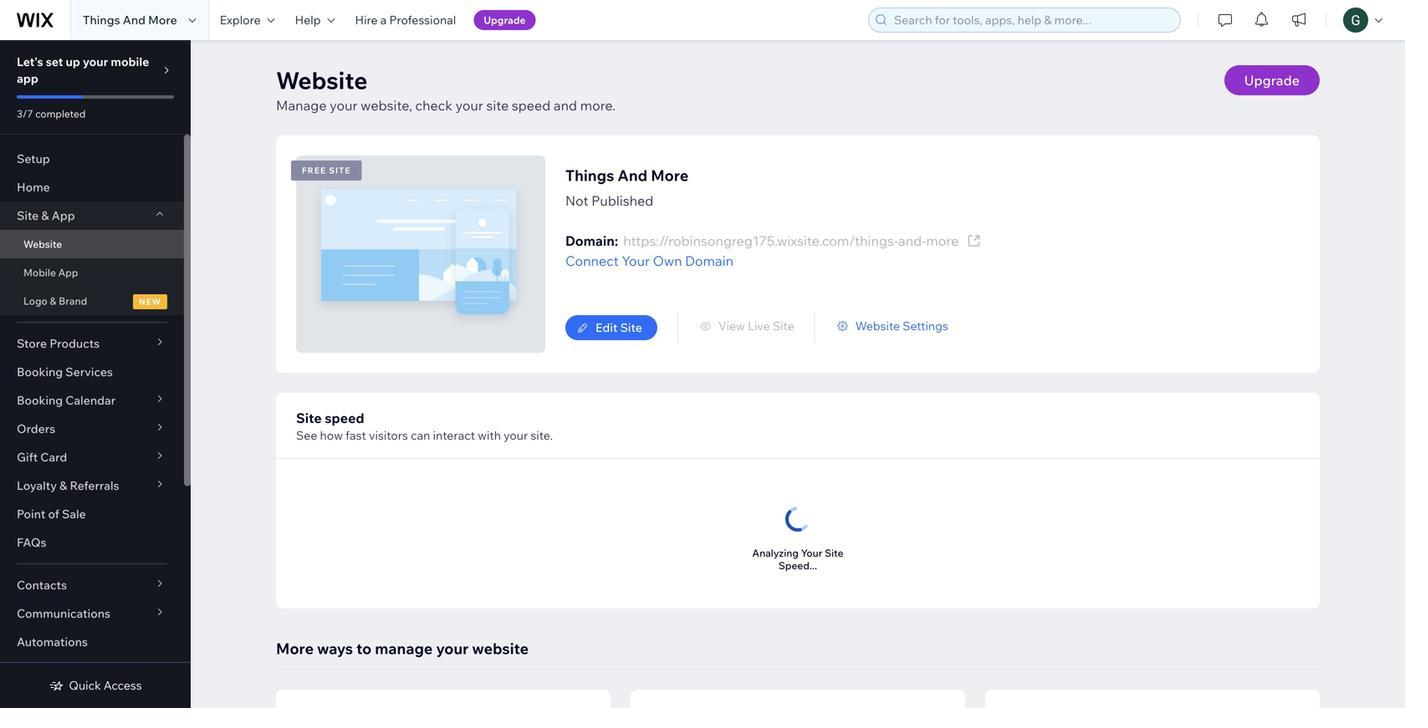Task type: locate. For each thing, give the bounding box(es) containing it.
1 horizontal spatial things
[[566, 166, 615, 185]]

mobile
[[111, 54, 149, 69]]

3/7 completed
[[17, 108, 86, 120]]

speed
[[512, 97, 551, 114], [325, 410, 365, 427]]

website
[[472, 640, 529, 659]]

website
[[276, 66, 368, 95], [23, 238, 62, 251], [856, 319, 901, 334]]

domain:
[[566, 233, 619, 249]]

your
[[83, 54, 108, 69], [330, 97, 358, 114], [456, 97, 484, 114], [504, 428, 528, 443], [436, 640, 469, 659]]

booking calendar button
[[0, 387, 184, 415]]

card
[[40, 450, 67, 465]]

0 vertical spatial booking
[[17, 365, 63, 380]]

booking
[[17, 365, 63, 380], [17, 393, 63, 408]]

1 vertical spatial speed
[[325, 410, 365, 427]]

website inside "website manage your website, check your site speed and more."
[[276, 66, 368, 95]]

live
[[748, 319, 771, 334]]

help button
[[285, 0, 345, 40]]

quick access
[[69, 679, 142, 693]]

booking for booking calendar
[[17, 393, 63, 408]]

and up mobile
[[123, 13, 146, 27]]

booking down store
[[17, 365, 63, 380]]

your
[[622, 253, 650, 269], [801, 547, 823, 560]]

and-
[[899, 233, 927, 249]]

speed inside site speed see how fast visitors can interact with your site.
[[325, 410, 365, 427]]

your left site. at the bottom left of the page
[[504, 428, 528, 443]]

faqs link
[[0, 529, 184, 557]]

website up manage
[[276, 66, 368, 95]]

with
[[478, 428, 501, 443]]

hire a professional link
[[345, 0, 466, 40]]

things
[[83, 13, 120, 27], [566, 166, 615, 185]]

domain
[[686, 253, 734, 269]]

site inside analyzing your site speed...
[[825, 547, 844, 560]]

point of sale link
[[0, 500, 184, 529]]

automations link
[[0, 629, 184, 657]]

let's
[[17, 54, 43, 69]]

0 vertical spatial upgrade button
[[474, 10, 536, 30]]

hire a professional
[[355, 13, 456, 27]]

1 vertical spatial more
[[651, 166, 689, 185]]

your inside analyzing your site speed...
[[801, 547, 823, 560]]

more
[[148, 13, 177, 27], [651, 166, 689, 185], [276, 640, 314, 659]]

booking up orders
[[17, 393, 63, 408]]

website for website manage your website, check your site speed and more.
[[276, 66, 368, 95]]

site inside site speed see how fast visitors can interact with your site.
[[296, 410, 322, 427]]

site up see
[[296, 410, 322, 427]]

1 horizontal spatial upgrade
[[1245, 72, 1301, 89]]

and
[[554, 97, 578, 114]]

0 vertical spatial website
[[276, 66, 368, 95]]

booking inside popup button
[[17, 393, 63, 408]]

2 vertical spatial &
[[60, 479, 67, 493]]

site.
[[531, 428, 553, 443]]

website inside button
[[856, 319, 901, 334]]

1 horizontal spatial speed
[[512, 97, 551, 114]]

0 horizontal spatial more
[[148, 13, 177, 27]]

upgrade button
[[474, 10, 536, 30], [1225, 65, 1321, 95]]

https://robinsongreg175.wixsite.com/things-and-more
[[624, 233, 959, 249]]

& right logo
[[50, 295, 56, 308]]

your inside connect your own domain button
[[622, 253, 650, 269]]

0 vertical spatial more
[[148, 13, 177, 27]]

0 vertical spatial things
[[83, 13, 120, 27]]

products
[[50, 336, 100, 351]]

2 horizontal spatial &
[[60, 479, 67, 493]]

mobile
[[23, 267, 56, 279]]

& inside dropdown button
[[41, 208, 49, 223]]

& right loyalty
[[60, 479, 67, 493]]

site down home
[[17, 208, 39, 223]]

manage
[[375, 640, 433, 659]]

more for things and more not published
[[651, 166, 689, 185]]

0 vertical spatial upgrade
[[484, 14, 526, 26]]

your left own at the top
[[622, 253, 650, 269]]

things and more
[[83, 13, 177, 27]]

store products button
[[0, 330, 184, 358]]

1 vertical spatial website
[[23, 238, 62, 251]]

& inside 'popup button'
[[60, 479, 67, 493]]

site
[[17, 208, 39, 223], [773, 319, 795, 334], [621, 321, 643, 335], [296, 410, 322, 427], [825, 547, 844, 560]]

let's set up your mobile app
[[17, 54, 149, 86]]

to
[[357, 640, 372, 659]]

free
[[302, 165, 326, 176]]

brand
[[59, 295, 87, 308]]

2 horizontal spatial website
[[856, 319, 901, 334]]

your right "up"
[[83, 54, 108, 69]]

website settings button
[[836, 319, 949, 334]]

1 horizontal spatial &
[[50, 295, 56, 308]]

upgrade
[[484, 14, 526, 26], [1245, 72, 1301, 89]]

0 vertical spatial and
[[123, 13, 146, 27]]

gift
[[17, 450, 38, 465]]

1 horizontal spatial your
[[801, 547, 823, 560]]

website for website
[[23, 238, 62, 251]]

sale
[[62, 507, 86, 522]]

website inside sidebar element
[[23, 238, 62, 251]]

view live site
[[719, 319, 795, 334]]

0 vertical spatial speed
[[512, 97, 551, 114]]

app right mobile
[[58, 267, 78, 279]]

website left settings
[[856, 319, 901, 334]]

1 vertical spatial booking
[[17, 393, 63, 408]]

connect
[[566, 253, 619, 269]]

your right manage
[[330, 97, 358, 114]]

edit site link
[[566, 316, 658, 341]]

1 horizontal spatial website
[[276, 66, 368, 95]]

site inside dropdown button
[[17, 208, 39, 223]]

hire
[[355, 13, 378, 27]]

booking services link
[[0, 358, 184, 387]]

& down home
[[41, 208, 49, 223]]

0 vertical spatial &
[[41, 208, 49, 223]]

things inside the things and more not published
[[566, 166, 615, 185]]

things up not
[[566, 166, 615, 185]]

website,
[[361, 97, 413, 114]]

1 horizontal spatial and
[[618, 166, 648, 185]]

0 horizontal spatial things
[[83, 13, 120, 27]]

2 horizontal spatial more
[[651, 166, 689, 185]]

mobile app link
[[0, 259, 184, 287]]

settings
[[903, 319, 949, 334]]

up
[[66, 54, 80, 69]]

point
[[17, 507, 45, 522]]

things for things and more not published
[[566, 166, 615, 185]]

site right speed... on the bottom right of page
[[825, 547, 844, 560]]

2 vertical spatial website
[[856, 319, 901, 334]]

1 vertical spatial &
[[50, 295, 56, 308]]

0 horizontal spatial speed
[[325, 410, 365, 427]]

2 booking from the top
[[17, 393, 63, 408]]

your right analyzing
[[801, 547, 823, 560]]

more inside the things and more not published
[[651, 166, 689, 185]]

loyalty & referrals button
[[0, 472, 184, 500]]

more up mobile
[[148, 13, 177, 27]]

logo & brand
[[23, 295, 87, 308]]

1 vertical spatial upgrade button
[[1225, 65, 1321, 95]]

1 vertical spatial your
[[801, 547, 823, 560]]

0 horizontal spatial upgrade
[[484, 14, 526, 26]]

analyzing
[[753, 547, 799, 560]]

contacts
[[17, 578, 67, 593]]

0 horizontal spatial and
[[123, 13, 146, 27]]

your for site
[[801, 547, 823, 560]]

set
[[46, 54, 63, 69]]

1 horizontal spatial more
[[276, 640, 314, 659]]

home link
[[0, 173, 184, 202]]

store products
[[17, 336, 100, 351]]

and up published
[[618, 166, 648, 185]]

0 horizontal spatial your
[[622, 253, 650, 269]]

more left ways
[[276, 640, 314, 659]]

0 vertical spatial your
[[622, 253, 650, 269]]

upgrade for the left upgrade button
[[484, 14, 526, 26]]

0 horizontal spatial website
[[23, 238, 62, 251]]

1 vertical spatial upgrade
[[1245, 72, 1301, 89]]

0 vertical spatial app
[[52, 208, 75, 223]]

speed up fast
[[325, 410, 365, 427]]

1 booking from the top
[[17, 365, 63, 380]]

website up mobile
[[23, 238, 62, 251]]

things up mobile
[[83, 13, 120, 27]]

and inside the things and more not published
[[618, 166, 648, 185]]

1 vertical spatial and
[[618, 166, 648, 185]]

1 vertical spatial things
[[566, 166, 615, 185]]

speed right site
[[512, 97, 551, 114]]

more up published
[[651, 166, 689, 185]]

more ways to manage your website
[[276, 640, 529, 659]]

0 horizontal spatial &
[[41, 208, 49, 223]]

app down home link
[[52, 208, 75, 223]]

and
[[123, 13, 146, 27], [618, 166, 648, 185]]

3/7
[[17, 108, 33, 120]]



Task type: vqa. For each thing, say whether or not it's contained in the screenshot.
Add button
no



Task type: describe. For each thing, give the bounding box(es) containing it.
can
[[411, 428, 431, 443]]

store
[[17, 336, 47, 351]]

your inside let's set up your mobile app
[[83, 54, 108, 69]]

site
[[487, 97, 509, 114]]

loyalty & referrals
[[17, 479, 119, 493]]

1 vertical spatial app
[[58, 267, 78, 279]]

check
[[416, 97, 453, 114]]

sidebar element
[[0, 40, 191, 709]]

connect your own domain
[[566, 253, 734, 269]]

quick
[[69, 679, 101, 693]]

site speed see how fast visitors can interact with your site.
[[296, 410, 553, 443]]

speed inside "website manage your website, check your site speed and more."
[[512, 97, 551, 114]]

faqs
[[17, 536, 46, 550]]

point of sale
[[17, 507, 86, 522]]

app inside dropdown button
[[52, 208, 75, 223]]

calendar
[[66, 393, 116, 408]]

manage
[[276, 97, 327, 114]]

help
[[295, 13, 321, 27]]

https://robinsongreg175.wixsite.com/things-
[[624, 233, 899, 249]]

your for own
[[622, 253, 650, 269]]

your left site
[[456, 97, 484, 114]]

app
[[17, 71, 38, 86]]

more for things and more
[[148, 13, 177, 27]]

things for things and more
[[83, 13, 120, 27]]

orders button
[[0, 415, 184, 444]]

new
[[139, 296, 162, 307]]

communications button
[[0, 600, 184, 629]]

site & app
[[17, 208, 75, 223]]

view live site link
[[699, 319, 795, 334]]

referrals
[[70, 479, 119, 493]]

not
[[566, 192, 589, 209]]

connect your own domain button
[[566, 251, 734, 271]]

contacts button
[[0, 572, 184, 600]]

free site
[[302, 165, 351, 176]]

interact
[[433, 428, 475, 443]]

things and more not published
[[566, 166, 689, 209]]

edit
[[596, 321, 618, 335]]

loyalty
[[17, 479, 57, 493]]

and for things and more not published
[[618, 166, 648, 185]]

own
[[653, 253, 683, 269]]

Search for tools, apps, help & more... field
[[890, 8, 1176, 32]]

setup link
[[0, 145, 184, 173]]

a
[[381, 13, 387, 27]]

completed
[[35, 108, 86, 120]]

upgrade for the rightmost upgrade button
[[1245, 72, 1301, 89]]

services
[[66, 365, 113, 380]]

gift card button
[[0, 444, 184, 472]]

site right the edit
[[621, 321, 643, 335]]

site & app button
[[0, 202, 184, 230]]

ways
[[317, 640, 353, 659]]

of
[[48, 507, 59, 522]]

edit site
[[596, 321, 643, 335]]

home
[[17, 180, 50, 195]]

access
[[104, 679, 142, 693]]

logo
[[23, 295, 48, 308]]

https://robinsongreg175.wixsite.com/things-and-more link
[[624, 231, 984, 251]]

professional
[[390, 13, 456, 27]]

website manage your website, check your site speed and more.
[[276, 66, 616, 114]]

see
[[296, 428, 318, 443]]

analyzing your site speed...
[[753, 547, 844, 572]]

more
[[927, 233, 959, 249]]

more.
[[581, 97, 616, 114]]

visitors
[[369, 428, 408, 443]]

booking calendar
[[17, 393, 116, 408]]

speed...
[[779, 560, 818, 572]]

site
[[329, 165, 351, 176]]

your inside site speed see how fast visitors can interact with your site.
[[504, 428, 528, 443]]

booking for booking services
[[17, 365, 63, 380]]

& for logo
[[50, 295, 56, 308]]

& for loyalty
[[60, 479, 67, 493]]

and for things and more
[[123, 13, 146, 27]]

orders
[[17, 422, 55, 436]]

site right live
[[773, 319, 795, 334]]

website link
[[0, 230, 184, 259]]

gift card
[[17, 450, 67, 465]]

booking services
[[17, 365, 113, 380]]

0 horizontal spatial upgrade button
[[474, 10, 536, 30]]

& for site
[[41, 208, 49, 223]]

1 horizontal spatial upgrade button
[[1225, 65, 1321, 95]]

your left the website
[[436, 640, 469, 659]]

fast
[[346, 428, 366, 443]]

website for website settings
[[856, 319, 901, 334]]

2 vertical spatial more
[[276, 640, 314, 659]]



